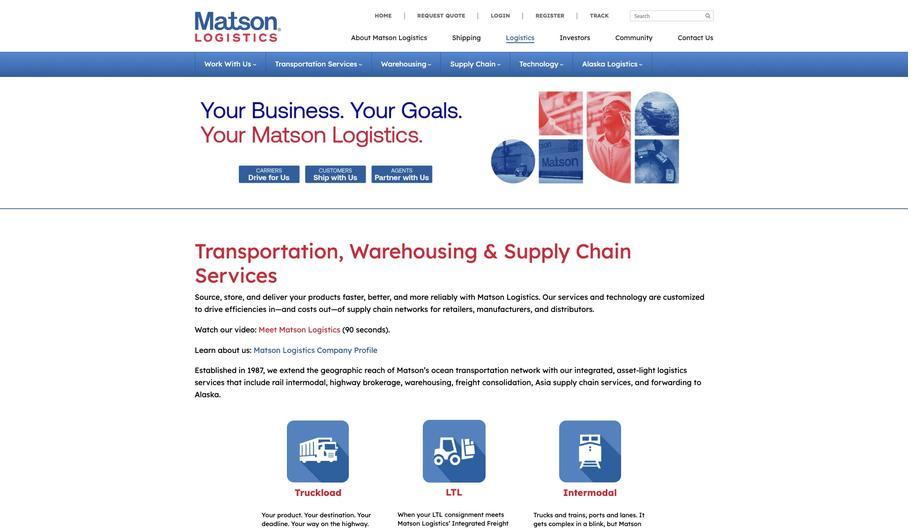 Task type: describe. For each thing, give the bounding box(es) containing it.
alaska logistics link
[[583, 59, 643, 68]]

0 vertical spatial services
[[328, 59, 357, 68]]

product.
[[277, 512, 303, 520]]

chain inside established in 1987, we extend the geographic reach of matson's ocean transportation network with our integrated, asset-light logistics services that include rail intermodal, highway brokerage, warehousing, freight consolidation, asia supply chain services, and forwarding to alaska.
[[580, 378, 599, 388]]

alaska logistics
[[583, 59, 638, 68]]

on
[[321, 520, 329, 528]]

faster,
[[343, 293, 366, 302]]

manufacturers,
[[477, 305, 533, 314]]

extend the
[[280, 366, 319, 376]]

us inside top menu navigation
[[706, 33, 714, 42]]

of
[[388, 366, 395, 376]]

your inside "source, store, and deliver your products faster, better, and more reliably with matson logistics. our services and technology are customized to drive efficiencies in—and costs out—of supply chain networks for retailers, manufacturers, and distributors."
[[290, 293, 306, 302]]

your product. your destination. your deadline.  your way on the highway. our commitment to make it so. it
[[262, 512, 371, 530]]

1987, we
[[248, 366, 278, 376]]

things
[[459, 529, 478, 530]]

alaska
[[583, 59, 606, 68]]

matson's
[[397, 366, 430, 376]]

transportation, warehousing & supply chain services
[[195, 239, 632, 288]]

customized
[[664, 293, 705, 302]]

consignment
[[445, 511, 484, 519]]

0 horizontal spatial us
[[243, 59, 251, 68]]

0 horizontal spatial supply
[[451, 59, 474, 68]]

products
[[308, 293, 341, 302]]

chain inside transportation, warehousing & supply chain services
[[576, 239, 632, 264]]

and up complex
[[555, 512, 567, 520]]

make
[[323, 529, 340, 530]]

matson logistics image
[[195, 12, 281, 42]]

trucks
[[534, 512, 553, 520]]

logistics link
[[494, 31, 548, 48]]

our inside your product. your destination. your deadline.  your way on the highway. our commitment to make it so. it
[[262, 529, 273, 530]]

to inside "source, store, and deliver your products faster, better, and more reliably with matson logistics. our services and technology are customized to drive efficiencies in—and costs out—of supply chain networks for retailers, manufacturers, and distributors."
[[195, 305, 202, 314]]

logistics up extend the
[[283, 346, 315, 355]]

transportation
[[456, 366, 509, 376]]

when
[[398, 511, 415, 519]]

out—of
[[319, 305, 345, 314]]

supply inside transportation, warehousing & supply chain services
[[504, 239, 571, 264]]

asia
[[536, 378, 551, 388]]

logistics down community link
[[608, 59, 638, 68]]

your up commitment
[[291, 520, 305, 528]]

home link
[[375, 12, 405, 19]]

warehousing inside transportation, warehousing & supply chain services
[[350, 239, 478, 264]]

trains,
[[569, 512, 588, 520]]

0 vertical spatial our
[[220, 325, 233, 335]]

freight
[[487, 520, 509, 528]]

blink,
[[589, 520, 606, 528]]

it
[[342, 529, 346, 530]]

services, and
[[602, 378, 650, 388]]

matson inside trucks and trains, ports and lanes. it gets complex in a blink, but matson logistics makes intermodal a cos
[[619, 520, 642, 528]]

about
[[218, 346, 240, 355]]

source,
[[195, 293, 222, 302]]

with
[[225, 59, 241, 68]]

about matson logistics link
[[351, 31, 440, 48]]

technology link
[[520, 59, 564, 68]]

contact us
[[678, 33, 714, 42]]

and up the but
[[607, 512, 619, 520]]

in—and
[[269, 305, 296, 314]]

warehousing,
[[405, 378, 454, 388]]

1 vertical spatial a
[[621, 529, 624, 530]]

meets
[[486, 511, 505, 519]]

gets
[[534, 520, 547, 528]]

complex
[[549, 520, 575, 528]]

quote
[[446, 12, 466, 19]]

rail
[[272, 378, 284, 388]]

your up deadline.
[[262, 512, 276, 520]]

include
[[244, 378, 270, 388]]

logistics
[[658, 366, 688, 376]]

network
[[511, 366, 541, 376]]

supply inside "source, store, and deliver your products faster, better, and more reliably with matson logistics. our services and technology are customized to drive efficiencies in—and costs out—of supply chain networks for retailers, manufacturers, and distributors."
[[347, 305, 371, 314]]

to inside established in 1987, we extend the geographic reach of matson's ocean transportation network with our integrated, asset-light logistics services that include rail intermodal, highway brokerage, warehousing, freight consolidation, asia supply chain services, and forwarding to alaska.
[[694, 378, 702, 388]]

logistics up warehousing link
[[399, 33, 427, 42]]

in inside trucks and trains, ports and lanes. it gets complex in a blink, but matson logistics makes intermodal a cos
[[576, 520, 582, 528]]

request
[[418, 12, 444, 19]]

work with us link
[[205, 59, 256, 68]]

our inside "source, store, and deliver your products faster, better, and more reliably with matson logistics. our services and technology are customized to drive efficiencies in—and costs out—of supply chain networks for retailers, manufacturers, and distributors."
[[543, 293, 557, 302]]

transportation services
[[275, 59, 357, 68]]

so.
[[348, 529, 356, 530]]

destination.
[[320, 512, 356, 520]]

logistics down out—of
[[308, 325, 341, 335]]

video:
[[235, 325, 257, 335]]

intermodal link
[[564, 487, 617, 499]]

shipping link
[[440, 31, 494, 48]]

matson inside "source, store, and deliver your products faster, better, and more reliably with matson logistics. our services and technology are customized to drive efficiencies in—and costs out—of supply chain networks for retailers, manufacturers, and distributors."
[[478, 293, 505, 302]]

contact us link
[[666, 31, 714, 48]]

alaska.
[[195, 390, 221, 400]]

company
[[317, 346, 352, 355]]

highway brokerage, intermodal rail, warehousing, forwarding image
[[201, 82, 708, 194]]

that
[[227, 378, 242, 388]]

your inside the when your ltl consignment meets matson logistics' integrated freight management, good things happen
[[417, 511, 431, 519]]

store,
[[224, 293, 245, 302]]

track
[[590, 12, 609, 19]]

reliably
[[431, 293, 458, 302]]

matson logistics company profile link
[[254, 346, 378, 355]]

established
[[195, 366, 237, 376]]

request quote
[[418, 12, 466, 19]]

investors link
[[548, 31, 603, 48]]

source, store, and deliver your products faster, better, and more reliably with matson logistics. our services and technology are customized to drive efficiencies in—and costs out—of supply chain networks for retailers, manufacturers, and distributors.
[[195, 293, 705, 314]]

distributors.
[[551, 305, 595, 314]]

lanes.
[[621, 512, 638, 520]]

services inside transportation, warehousing & supply chain services
[[195, 263, 278, 288]]

matson up learn about us: matson logistics company profile
[[279, 325, 306, 335]]

technology
[[520, 59, 559, 68]]

integrated
[[452, 520, 486, 528]]

consolidation,
[[483, 378, 534, 388]]

0 vertical spatial intermodal
[[564, 487, 617, 499]]

and up distributors.
[[591, 293, 605, 302]]

services inside established in 1987, we extend the geographic reach of matson's ocean transportation network with our integrated, asset-light logistics services that include rail intermodal, highway brokerage, warehousing, freight consolidation, asia supply chain services, and forwarding to alaska.
[[195, 378, 225, 388]]

request quote link
[[405, 12, 478, 19]]

to inside your product. your destination. your deadline.  your way on the highway. our commitment to make it so. it
[[315, 529, 321, 530]]

matson logistics less than truckload icon image
[[423, 420, 486, 483]]

1 horizontal spatial ltl
[[446, 487, 463, 499]]

brokerage,
[[363, 378, 403, 388]]

meet matson logistics link
[[259, 325, 341, 335]]

geographic
[[321, 366, 363, 376]]



Task type: vqa. For each thing, say whether or not it's contained in the screenshot.
the bottommost "to"
yes



Task type: locate. For each thing, give the bounding box(es) containing it.
1 horizontal spatial chain
[[576, 239, 632, 264]]

0 horizontal spatial to
[[195, 305, 202, 314]]

trucks and trains, ports and lanes. it gets complex in a blink, but matson logistics makes intermodal a cos
[[534, 512, 647, 530]]

matson down meet
[[254, 346, 281, 355]]

warehousing link
[[381, 59, 432, 68]]

matson down home
[[373, 33, 397, 42]]

with up asia
[[543, 366, 558, 376]]

ltl up consignment
[[446, 487, 463, 499]]

learn
[[195, 346, 216, 355]]

register
[[536, 12, 565, 19]]

services up distributors.
[[559, 293, 589, 302]]

community
[[616, 33, 653, 42]]

shipping
[[453, 33, 481, 42]]

to right forwarding at right
[[694, 378, 702, 388]]

0 vertical spatial our
[[543, 293, 557, 302]]

way
[[307, 520, 319, 528]]

matson inside top menu navigation
[[373, 33, 397, 42]]

services
[[328, 59, 357, 68], [195, 263, 278, 288]]

services
[[559, 293, 589, 302], [195, 378, 225, 388]]

investors
[[560, 33, 591, 42]]

1 vertical spatial your
[[417, 511, 431, 519]]

to
[[195, 305, 202, 314], [694, 378, 702, 388], [315, 529, 321, 530]]

&
[[484, 239, 499, 264]]

0 horizontal spatial our
[[220, 325, 233, 335]]

1 horizontal spatial your
[[417, 511, 431, 519]]

1 vertical spatial to
[[694, 378, 702, 388]]

0 horizontal spatial services
[[195, 378, 225, 388]]

chain inside "source, store, and deliver your products faster, better, and more reliably with matson logistics. our services and technology are customized to drive efficiencies in—and costs out—of supply chain networks for retailers, manufacturers, and distributors."
[[373, 305, 393, 314]]

but
[[607, 520, 618, 528]]

in inside established in 1987, we extend the geographic reach of matson's ocean transportation network with our integrated, asset-light logistics services that include rail intermodal, highway brokerage, warehousing, freight consolidation, asia supply chain services, and forwarding to alaska.
[[239, 366, 245, 376]]

ltl
[[446, 487, 463, 499], [433, 511, 443, 519]]

integrated,
[[575, 366, 615, 376]]

0 vertical spatial ltl
[[446, 487, 463, 499]]

makes
[[563, 529, 583, 530]]

with inside established in 1987, we extend the geographic reach of matson's ocean transportation network with our integrated, asset-light logistics services that include rail intermodal, highway brokerage, warehousing, freight consolidation, asia supply chain services, and forwarding to alaska.
[[543, 366, 558, 376]]

1 vertical spatial ltl
[[433, 511, 443, 519]]

0 horizontal spatial a
[[584, 520, 588, 528]]

deliver
[[263, 293, 288, 302]]

1 horizontal spatial with
[[543, 366, 558, 376]]

register link
[[523, 12, 578, 19]]

are
[[650, 293, 662, 302]]

2 horizontal spatial to
[[694, 378, 702, 388]]

management,
[[398, 529, 440, 530]]

1 horizontal spatial to
[[315, 529, 321, 530]]

to left drive
[[195, 305, 202, 314]]

1 vertical spatial chain
[[580, 378, 599, 388]]

0 vertical spatial in
[[239, 366, 245, 376]]

the
[[331, 520, 340, 528]]

0 horizontal spatial with
[[460, 293, 476, 302]]

1 vertical spatial with
[[543, 366, 558, 376]]

light
[[640, 366, 656, 376]]

intermodal down blink,
[[584, 529, 619, 530]]

supply down faster,
[[347, 305, 371, 314]]

in up that
[[239, 366, 245, 376]]

1 vertical spatial intermodal
[[584, 529, 619, 530]]

matson down when
[[398, 520, 420, 528]]

0 vertical spatial services
[[559, 293, 589, 302]]

supply inside established in 1987, we extend the geographic reach of matson's ocean transportation network with our integrated, asset-light logistics services that include rail intermodal, highway brokerage, warehousing, freight consolidation, asia supply chain services, and forwarding to alaska.
[[554, 378, 577, 388]]

with
[[460, 293, 476, 302], [543, 366, 558, 376]]

our right logistics.
[[543, 293, 557, 302]]

matson
[[373, 33, 397, 42], [478, 293, 505, 302], [279, 325, 306, 335], [254, 346, 281, 355], [398, 520, 420, 528], [619, 520, 642, 528]]

ltl link
[[446, 487, 463, 499]]

us right contact on the right top
[[706, 33, 714, 42]]

1 vertical spatial warehousing
[[350, 239, 478, 264]]

services up store,
[[195, 263, 278, 288]]

1 horizontal spatial our
[[543, 293, 557, 302]]

1 horizontal spatial our
[[561, 366, 573, 376]]

0 vertical spatial with
[[460, 293, 476, 302]]

seconds).
[[356, 325, 390, 335]]

intermodal
[[564, 487, 617, 499], [584, 529, 619, 530]]

transportation,
[[195, 239, 344, 264]]

1 vertical spatial services
[[195, 378, 225, 388]]

1 horizontal spatial a
[[621, 529, 624, 530]]

services down about
[[328, 59, 357, 68]]

your up management,
[[417, 511, 431, 519]]

about matson logistics
[[351, 33, 427, 42]]

matson down lanes.
[[619, 520, 642, 528]]

1 horizontal spatial chain
[[580, 378, 599, 388]]

1 horizontal spatial supply
[[554, 378, 577, 388]]

our
[[543, 293, 557, 302], [262, 529, 273, 530]]

to down way
[[315, 529, 321, 530]]

1 horizontal spatial supply
[[504, 239, 571, 264]]

0 vertical spatial to
[[195, 305, 202, 314]]

0 horizontal spatial our
[[262, 529, 273, 530]]

0 horizontal spatial supply
[[347, 305, 371, 314]]

with inside "source, store, and deliver your products faster, better, and more reliably with matson logistics. our services and technology are customized to drive efficiencies in—and costs out—of supply chain networks for retailers, manufacturers, and distributors."
[[460, 293, 476, 302]]

matson inside the when your ltl consignment meets matson logistics' integrated freight management, good things happen
[[398, 520, 420, 528]]

0 vertical spatial chain
[[373, 305, 393, 314]]

chain down "better,"
[[373, 305, 393, 314]]

0 horizontal spatial chain
[[373, 305, 393, 314]]

0 horizontal spatial in
[[239, 366, 245, 376]]

and up networks
[[394, 293, 408, 302]]

our left the video:
[[220, 325, 233, 335]]

0 vertical spatial us
[[706, 33, 714, 42]]

drive
[[204, 305, 223, 314]]

ltl up logistics'
[[433, 511, 443, 519]]

a down trains,
[[584, 520, 588, 528]]

a
[[584, 520, 588, 528], [621, 529, 624, 530]]

retailers,
[[443, 305, 475, 314]]

your up highway.
[[358, 512, 371, 520]]

logistics down gets
[[534, 529, 561, 530]]

logistics down login
[[506, 33, 535, 42]]

reach
[[365, 366, 385, 376]]

chain
[[476, 59, 496, 68], [576, 239, 632, 264]]

0 horizontal spatial your
[[290, 293, 306, 302]]

learn about us: matson logistics company profile
[[195, 346, 378, 355]]

Search search field
[[630, 10, 714, 21]]

0 vertical spatial a
[[584, 520, 588, 528]]

1 horizontal spatial in
[[576, 520, 582, 528]]

contact
[[678, 33, 704, 42]]

with up retailers,
[[460, 293, 476, 302]]

1 vertical spatial chain
[[576, 239, 632, 264]]

ports
[[589, 512, 605, 520]]

logistics'
[[422, 520, 451, 528]]

logistics inside trucks and trains, ports and lanes. it gets complex in a blink, but matson logistics makes intermodal a cos
[[534, 529, 561, 530]]

1 vertical spatial our
[[262, 529, 273, 530]]

intermodal up ports
[[564, 487, 617, 499]]

good
[[442, 529, 458, 530]]

and down logistics.
[[535, 305, 549, 314]]

None search field
[[630, 10, 714, 21]]

a down lanes.
[[621, 529, 624, 530]]

supply chain
[[451, 59, 496, 68]]

asset-
[[617, 366, 640, 376]]

1 vertical spatial our
[[561, 366, 573, 376]]

costs
[[298, 305, 317, 314]]

us right with at top left
[[243, 59, 251, 68]]

about
[[351, 33, 371, 42]]

intermodal inside trucks and trains, ports and lanes. it gets complex in a blink, but matson logistics makes intermodal a cos
[[584, 529, 619, 530]]

with for reliably
[[460, 293, 476, 302]]

0 vertical spatial supply
[[347, 305, 371, 314]]

services up alaska.
[[195, 378, 225, 388]]

deadline.
[[262, 520, 290, 528]]

matson up manufacturers,
[[478, 293, 505, 302]]

our inside established in 1987, we extend the geographic reach of matson's ocean transportation network with our integrated, asset-light logistics services that include rail intermodal, highway brokerage, warehousing, freight consolidation, asia supply chain services, and forwarding to alaska.
[[561, 366, 573, 376]]

supply
[[347, 305, 371, 314], [554, 378, 577, 388]]

when your ltl consignment meets matson logistics' integrated freight management, good things happen
[[398, 511, 509, 530]]

truckload
[[295, 487, 342, 499]]

work
[[205, 59, 223, 68]]

truckload link
[[295, 487, 342, 499]]

intermodal,
[[286, 378, 328, 388]]

commitment
[[275, 529, 313, 530]]

freight
[[456, 378, 480, 388]]

highway.
[[342, 520, 369, 528]]

1 vertical spatial in
[[576, 520, 582, 528]]

services inside "source, store, and deliver your products faster, better, and more reliably with matson logistics. our services and technology are customized to drive efficiencies in—and costs out—of supply chain networks for retailers, manufacturers, and distributors."
[[559, 293, 589, 302]]

chain down integrated,
[[580, 378, 599, 388]]

established in 1987, we extend the geographic reach of matson's ocean transportation network with our integrated, asset-light logistics services that include rail intermodal, highway brokerage, warehousing, freight consolidation, asia supply chain services, and forwarding to alaska.
[[195, 366, 702, 400]]

transportation services link
[[275, 59, 363, 68]]

top menu navigation
[[351, 31, 714, 48]]

0 vertical spatial your
[[290, 293, 306, 302]]

0 vertical spatial supply
[[451, 59, 474, 68]]

1 vertical spatial us
[[243, 59, 251, 68]]

for
[[431, 305, 441, 314]]

your up way
[[304, 512, 318, 520]]

1 horizontal spatial us
[[706, 33, 714, 42]]

supply right asia
[[554, 378, 577, 388]]

watch
[[195, 325, 218, 335]]

and up efficiencies
[[247, 293, 261, 302]]

community link
[[603, 31, 666, 48]]

0 vertical spatial warehousing
[[381, 59, 427, 68]]

our left integrated,
[[561, 366, 573, 376]]

0 horizontal spatial ltl
[[433, 511, 443, 519]]

your up "costs"
[[290, 293, 306, 302]]

1 vertical spatial supply
[[504, 239, 571, 264]]

with for network
[[543, 366, 558, 376]]

meet
[[259, 325, 277, 335]]

ltl inside the when your ltl consignment meets matson logistics' integrated freight management, good things happen
[[433, 511, 443, 519]]

our down deadline.
[[262, 529, 273, 530]]

your
[[262, 512, 276, 520], [304, 512, 318, 520], [358, 512, 371, 520], [291, 520, 305, 528]]

1 horizontal spatial services
[[559, 293, 589, 302]]

1 vertical spatial supply
[[554, 378, 577, 388]]

supply
[[451, 59, 474, 68], [504, 239, 571, 264]]

1 vertical spatial services
[[195, 263, 278, 288]]

in up makes
[[576, 520, 582, 528]]

highway
[[330, 378, 361, 388]]

efficiencies
[[225, 305, 267, 314]]

better,
[[368, 293, 392, 302]]

1 horizontal spatial services
[[328, 59, 357, 68]]

search image
[[706, 13, 711, 18]]

home
[[375, 12, 392, 19]]

2 vertical spatial to
[[315, 529, 321, 530]]

us:
[[242, 346, 252, 355]]

0 vertical spatial chain
[[476, 59, 496, 68]]

0 horizontal spatial chain
[[476, 59, 496, 68]]

it
[[640, 512, 645, 520]]

supply chain link
[[451, 59, 501, 68]]

0 horizontal spatial services
[[195, 263, 278, 288]]



